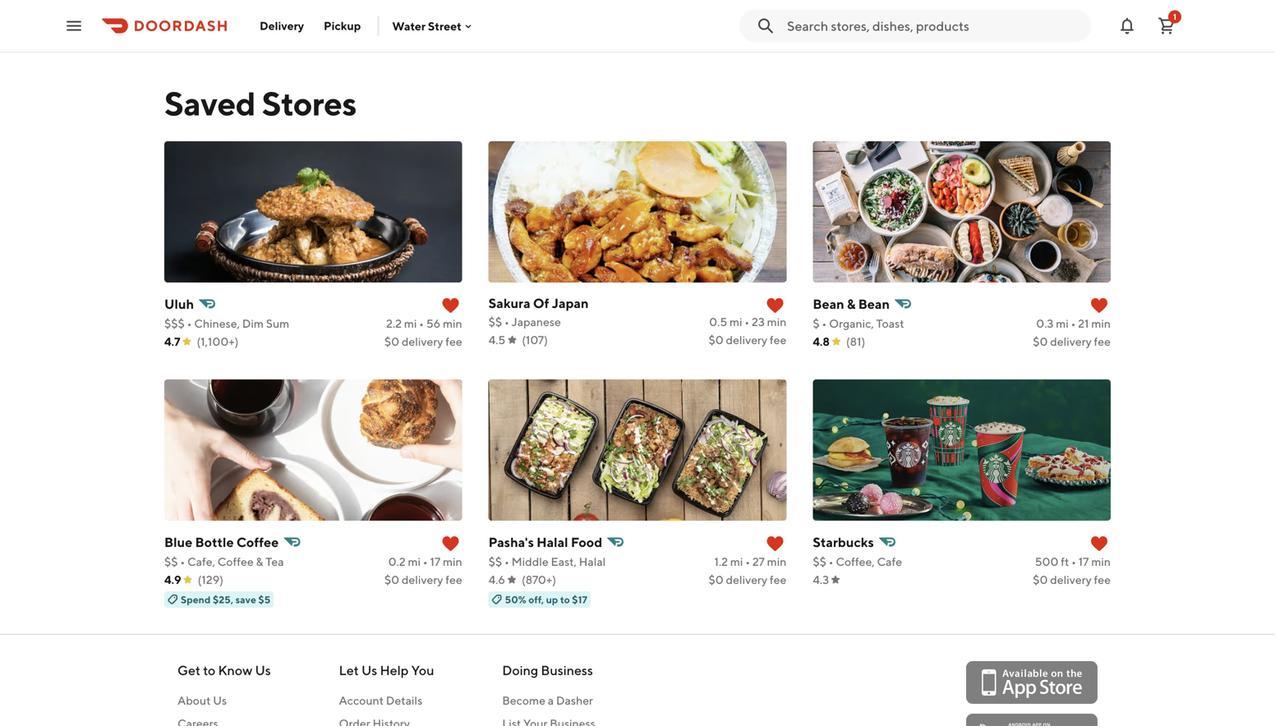 Task type: describe. For each thing, give the bounding box(es) containing it.
• right ft
[[1072, 555, 1077, 569]]

1.2
[[715, 555, 728, 569]]

click to remove this store from your saved list image for pasha's halal food
[[765, 534, 785, 554]]

4.5
[[489, 333, 506, 347]]

0.2 mi • 17 min
[[388, 555, 462, 569]]

chinese,
[[194, 317, 240, 330]]

min for uluh
[[443, 317, 462, 330]]

• left 27
[[746, 555, 750, 569]]

delivery for blue bottle coffee
[[402, 573, 443, 587]]

1 horizontal spatial &
[[847, 296, 856, 312]]

water
[[392, 19, 426, 33]]

open menu image
[[64, 16, 84, 36]]

min for pasha's halal food
[[767, 555, 787, 569]]

0.3 mi • 21 min
[[1036, 317, 1111, 330]]

mi for food
[[730, 555, 743, 569]]

$$ up the 4.5
[[489, 315, 502, 329]]

500
[[1035, 555, 1059, 569]]

saved stores
[[164, 84, 357, 123]]

of
[[533, 295, 549, 311]]

$$$ • chinese, dim sum
[[164, 317, 289, 330]]

$$ for pasha's halal food
[[489, 555, 502, 569]]

• right $
[[822, 317, 827, 330]]

1
[[1173, 12, 1177, 21]]

$$ for starbucks
[[813, 555, 827, 569]]

0.5
[[709, 315, 727, 329]]

23
[[752, 315, 765, 329]]

$25,
[[213, 594, 233, 606]]

save
[[235, 594, 256, 606]]

• right 0.2
[[423, 555, 428, 569]]

4.6
[[489, 573, 505, 587]]

water street
[[392, 19, 462, 33]]

japan
[[552, 295, 589, 311]]

business
[[541, 663, 593, 678]]

• down sakura
[[505, 315, 509, 329]]

500 ft • 17 min
[[1035, 555, 1111, 569]]

$ • organic, toast
[[813, 317, 904, 330]]

sakura of japan
[[489, 295, 589, 311]]

(81)
[[846, 335, 866, 348]]

$$$
[[164, 317, 185, 330]]

0.3
[[1036, 317, 1054, 330]]

pasha's
[[489, 535, 534, 550]]

about us
[[178, 694, 227, 708]]

water street button
[[392, 19, 475, 33]]

get to know us
[[178, 663, 271, 678]]

mi right 0.5
[[730, 315, 742, 329]]

4.8
[[813, 335, 830, 348]]

blue bottle coffee
[[164, 535, 279, 550]]

us for let us help you
[[362, 663, 377, 678]]

delivery
[[260, 19, 304, 32]]

$​0 for uluh
[[384, 335, 399, 348]]

let us help you
[[339, 663, 434, 678]]

17 for starbucks
[[1079, 555, 1089, 569]]

delivery button
[[250, 13, 314, 39]]

• left 21
[[1071, 317, 1076, 330]]

delivery for uluh
[[402, 335, 443, 348]]

spend
[[181, 594, 211, 606]]

starbucks
[[813, 535, 874, 550]]

coffee,
[[836, 555, 875, 569]]

$​0 delivery fee for bean & bean
[[1033, 335, 1111, 348]]

4 items, open order cart image
[[1157, 16, 1177, 36]]

1 bean from the left
[[813, 296, 844, 312]]

east,
[[551, 555, 577, 569]]

$$ • middle east, halal
[[489, 555, 606, 569]]

delivery for starbucks
[[1050, 573, 1092, 587]]

21
[[1078, 317, 1089, 330]]

1 vertical spatial coffee
[[218, 555, 254, 569]]

min for blue bottle coffee
[[443, 555, 462, 569]]

sum
[[266, 317, 289, 330]]

$​0 down 0.5
[[709, 333, 724, 347]]

$​0 for blue bottle coffee
[[384, 573, 399, 587]]

fee for bean & bean
[[1094, 335, 1111, 348]]

click to remove this store from your saved list image for bean & bean
[[1090, 296, 1109, 316]]

1 horizontal spatial us
[[255, 663, 271, 678]]

become a dasher
[[502, 694, 593, 708]]

fee down 0.5 mi • 23 min
[[770, 333, 787, 347]]

(107)
[[522, 333, 548, 347]]

delivery for pasha's halal food
[[726, 573, 768, 587]]

Store search: begin typing to search for stores available on DoorDash text field
[[787, 17, 1081, 35]]

fee for blue bottle coffee
[[446, 573, 462, 587]]

(870+)
[[522, 573, 556, 587]]

about us link
[[178, 693, 271, 709]]

toast
[[876, 317, 904, 330]]

• down pasha's
[[505, 555, 509, 569]]

delivery for bean & bean
[[1050, 335, 1092, 348]]

mi right 2.2
[[404, 317, 417, 330]]

(1,100+)
[[197, 335, 239, 348]]

become
[[502, 694, 546, 708]]

up
[[546, 594, 558, 606]]

help
[[380, 663, 409, 678]]

notification bell image
[[1118, 16, 1137, 36]]

2 bean from the left
[[858, 296, 890, 312]]

blue
[[164, 535, 192, 550]]



Task type: vqa. For each thing, say whether or not it's contained in the screenshot.
Marea to the top
no



Task type: locate. For each thing, give the bounding box(es) containing it.
delivery down 2.2 mi • 56 min
[[402, 335, 443, 348]]

1 17 from the left
[[430, 555, 441, 569]]

56
[[426, 317, 441, 330]]

min right 27
[[767, 555, 787, 569]]

$​0 delivery fee down 0.3 mi • 21 min at the right top of page
[[1033, 335, 1111, 348]]

halal up $$ • middle east, halal
[[537, 535, 568, 550]]

click to remove this store from your saved list image up 0.3 mi • 21 min at the right top of page
[[1090, 296, 1109, 316]]

$​0 delivery fee down 500 ft • 17 min
[[1033, 573, 1111, 587]]

click to remove this store from your saved list image up 500 ft • 17 min
[[1090, 534, 1109, 554]]

0 vertical spatial to
[[560, 594, 570, 606]]

delivery down the "0.2 mi • 17 min"
[[402, 573, 443, 587]]

click to remove this store from your saved list image for starbucks
[[1090, 534, 1109, 554]]

bean & bean
[[813, 296, 890, 312]]

coffee down blue bottle coffee
[[218, 555, 254, 569]]

$$ • coffee, cafe
[[813, 555, 902, 569]]

click to remove this store from your saved list image up 1.2 mi • 27 min
[[765, 534, 785, 554]]

us
[[255, 663, 271, 678], [362, 663, 377, 678], [213, 694, 227, 708]]

$5
[[258, 594, 271, 606]]

mi right 0.3
[[1056, 317, 1069, 330]]

•
[[505, 315, 509, 329], [745, 315, 750, 329], [187, 317, 192, 330], [419, 317, 424, 330], [822, 317, 827, 330], [1071, 317, 1076, 330], [180, 555, 185, 569], [423, 555, 428, 569], [505, 555, 509, 569], [746, 555, 750, 569], [829, 555, 834, 569], [1072, 555, 1077, 569]]

1 vertical spatial halal
[[579, 555, 606, 569]]

spend $25, save $5
[[181, 594, 271, 606]]

know
[[218, 663, 253, 678]]

halal down the food
[[579, 555, 606, 569]]

1 horizontal spatial halal
[[579, 555, 606, 569]]

17 for blue bottle coffee
[[430, 555, 441, 569]]

$$ for blue bottle coffee
[[164, 555, 178, 569]]

japanese
[[512, 315, 561, 329]]

to right up
[[560, 594, 570, 606]]

$​0 delivery fee down 2.2 mi • 56 min
[[384, 335, 462, 348]]

cafe
[[877, 555, 902, 569]]

food
[[571, 535, 602, 550]]

delivery down 1.2 mi • 27 min
[[726, 573, 768, 587]]

$​0 for starbucks
[[1033, 573, 1048, 587]]

0.5 mi • 23 min
[[709, 315, 787, 329]]

$$ up 4.9
[[164, 555, 178, 569]]

sakura
[[489, 295, 531, 311]]

27
[[753, 555, 765, 569]]

1 vertical spatial click to remove this store from your saved list image
[[765, 534, 785, 554]]

1 vertical spatial to
[[203, 663, 216, 678]]

$​0 down 1.2
[[709, 573, 724, 587]]

50%
[[505, 594, 526, 606]]

click to remove this store from your saved list image up 2.2 mi • 56 min
[[441, 296, 461, 316]]

fee down the "0.2 mi • 17 min"
[[446, 573, 462, 587]]

coffee
[[237, 535, 279, 550], [218, 555, 254, 569]]

dasher
[[556, 694, 593, 708]]

(129)
[[198, 573, 224, 587]]

0 horizontal spatial bean
[[813, 296, 844, 312]]

$​0 delivery fee down 0.5 mi • 23 min
[[709, 333, 787, 347]]

ft
[[1061, 555, 1069, 569]]

$$ up "4.6"
[[489, 555, 502, 569]]

1 horizontal spatial to
[[560, 594, 570, 606]]

click to remove this store from your saved list image for uluh
[[441, 296, 461, 316]]

halal
[[537, 535, 568, 550], [579, 555, 606, 569]]

0 horizontal spatial us
[[213, 694, 227, 708]]

min right 56
[[443, 317, 462, 330]]

& left tea
[[256, 555, 263, 569]]

cafe,
[[187, 555, 215, 569]]

$$
[[489, 315, 502, 329], [164, 555, 178, 569], [489, 555, 502, 569], [813, 555, 827, 569]]

1 horizontal spatial 17
[[1079, 555, 1089, 569]]

bottle
[[195, 535, 234, 550]]

1 horizontal spatial click to remove this store from your saved list image
[[1090, 296, 1109, 316]]

0 horizontal spatial to
[[203, 663, 216, 678]]

0 horizontal spatial &
[[256, 555, 263, 569]]

a
[[548, 694, 554, 708]]

us right the let
[[362, 663, 377, 678]]

mi for coffee
[[408, 555, 421, 569]]

0 vertical spatial halal
[[537, 535, 568, 550]]

2.2
[[386, 317, 402, 330]]

fee down 500 ft • 17 min
[[1094, 573, 1111, 587]]

delivery
[[726, 333, 768, 347], [402, 335, 443, 348], [1050, 335, 1092, 348], [402, 573, 443, 587], [726, 573, 768, 587], [1050, 573, 1092, 587]]

1 vertical spatial &
[[256, 555, 263, 569]]

delivery down 500 ft • 17 min
[[1050, 573, 1092, 587]]

0 vertical spatial coffee
[[237, 535, 279, 550]]

fee down 0.3 mi • 21 min at the right top of page
[[1094, 335, 1111, 348]]

$​0 delivery fee down the "0.2 mi • 17 min"
[[384, 573, 462, 587]]

$​0 down 0.3
[[1033, 335, 1048, 348]]

$​0 delivery fee for uluh
[[384, 335, 462, 348]]

• left "cafe,"
[[180, 555, 185, 569]]

4.7
[[164, 335, 180, 348]]

click to remove this store from your saved list image
[[441, 296, 461, 316], [765, 296, 785, 316], [441, 534, 461, 554], [1090, 534, 1109, 554]]

1 button
[[1150, 9, 1183, 42]]

• left 56
[[419, 317, 424, 330]]

$$ up 4.3
[[813, 555, 827, 569]]

uluh
[[164, 296, 194, 312]]

$​0 down 500
[[1033, 573, 1048, 587]]

doing business
[[502, 663, 593, 678]]

min right 0.2
[[443, 555, 462, 569]]

mi for bean
[[1056, 317, 1069, 330]]

mi right 0.2
[[408, 555, 421, 569]]

$​0 for pasha's halal food
[[709, 573, 724, 587]]

click to remove this store from your saved list image up the "0.2 mi • 17 min"
[[441, 534, 461, 554]]

get
[[178, 663, 201, 678]]

0 horizontal spatial 17
[[430, 555, 441, 569]]

bean up $ • organic, toast
[[858, 296, 890, 312]]

saved
[[164, 84, 256, 123]]

click to remove this store from your saved list image for blue bottle coffee
[[441, 534, 461, 554]]

middle
[[512, 555, 549, 569]]

0.2
[[388, 555, 406, 569]]

stores
[[262, 84, 357, 123]]

delivery down 0.3 mi • 21 min at the right top of page
[[1050, 335, 1092, 348]]

mi right 1.2
[[730, 555, 743, 569]]

delivery down 0.5 mi • 23 min
[[726, 333, 768, 347]]

$​0 delivery fee for blue bottle coffee
[[384, 573, 462, 587]]

become a dasher link
[[502, 693, 638, 709]]

$​0 down 2.2
[[384, 335, 399, 348]]

pickup button
[[314, 13, 371, 39]]

$$ • cafe, coffee & tea
[[164, 555, 284, 569]]

you
[[411, 663, 434, 678]]

bean up $
[[813, 296, 844, 312]]

fee for pasha's halal food
[[770, 573, 787, 587]]

street
[[428, 19, 462, 33]]

to
[[560, 594, 570, 606], [203, 663, 216, 678]]

min right ft
[[1092, 555, 1111, 569]]

pickup
[[324, 19, 361, 32]]

1.2 mi • 27 min
[[715, 555, 787, 569]]

$17
[[572, 594, 588, 606]]

• left 23
[[745, 315, 750, 329]]

50% off, up to $17
[[505, 594, 588, 606]]

0 vertical spatial &
[[847, 296, 856, 312]]

to right get
[[203, 663, 216, 678]]

pasha's halal food
[[489, 535, 602, 550]]

& up organic,
[[847, 296, 856, 312]]

organic,
[[829, 317, 874, 330]]

17 right ft
[[1079, 555, 1089, 569]]

&
[[847, 296, 856, 312], [256, 555, 263, 569]]

$​0 delivery fee for pasha's halal food
[[709, 573, 787, 587]]

tea
[[266, 555, 284, 569]]

2 17 from the left
[[1079, 555, 1089, 569]]

4.3
[[813, 573, 829, 587]]

doing
[[502, 663, 538, 678]]

min right 23
[[767, 315, 787, 329]]

$​0
[[709, 333, 724, 347], [384, 335, 399, 348], [1033, 335, 1048, 348], [384, 573, 399, 587], [709, 573, 724, 587], [1033, 573, 1048, 587]]

fee for starbucks
[[1094, 573, 1111, 587]]

$​0 delivery fee for starbucks
[[1033, 573, 1111, 587]]

min for bean & bean
[[1092, 317, 1111, 330]]

us right about
[[213, 694, 227, 708]]

fee down 1.2 mi • 27 min
[[770, 573, 787, 587]]

4.9
[[164, 573, 181, 587]]

fee down 2.2 mi • 56 min
[[446, 335, 462, 348]]

1 horizontal spatial bean
[[858, 296, 890, 312]]

0 horizontal spatial halal
[[537, 535, 568, 550]]

17 right 0.2
[[430, 555, 441, 569]]

bean
[[813, 296, 844, 312], [858, 296, 890, 312]]

min for starbucks
[[1092, 555, 1111, 569]]

17
[[430, 555, 441, 569], [1079, 555, 1089, 569]]

$​0 delivery fee down 1.2 mi • 27 min
[[709, 573, 787, 587]]

about
[[178, 694, 211, 708]]

dim
[[242, 317, 264, 330]]

coffee up tea
[[237, 535, 279, 550]]

us right 'know'
[[255, 663, 271, 678]]

us for about us
[[213, 694, 227, 708]]

$​0 down 0.2
[[384, 573, 399, 587]]

• right $$$
[[187, 317, 192, 330]]

account details link
[[339, 693, 434, 709]]

off,
[[529, 594, 544, 606]]

click to remove this store from your saved list image right 23
[[765, 296, 785, 316]]

0 horizontal spatial click to remove this store from your saved list image
[[765, 534, 785, 554]]

fee for uluh
[[446, 335, 462, 348]]

2 horizontal spatial us
[[362, 663, 377, 678]]

$​0 for bean & bean
[[1033, 335, 1048, 348]]

details
[[386, 694, 423, 708]]

let
[[339, 663, 359, 678]]

• up 4.3
[[829, 555, 834, 569]]

min right 21
[[1092, 317, 1111, 330]]

account
[[339, 694, 384, 708]]

click to remove this store from your saved list image
[[1090, 296, 1109, 316], [765, 534, 785, 554]]

0 vertical spatial click to remove this store from your saved list image
[[1090, 296, 1109, 316]]

$$ • japanese
[[489, 315, 561, 329]]

$
[[813, 317, 820, 330]]

account details
[[339, 694, 423, 708]]



